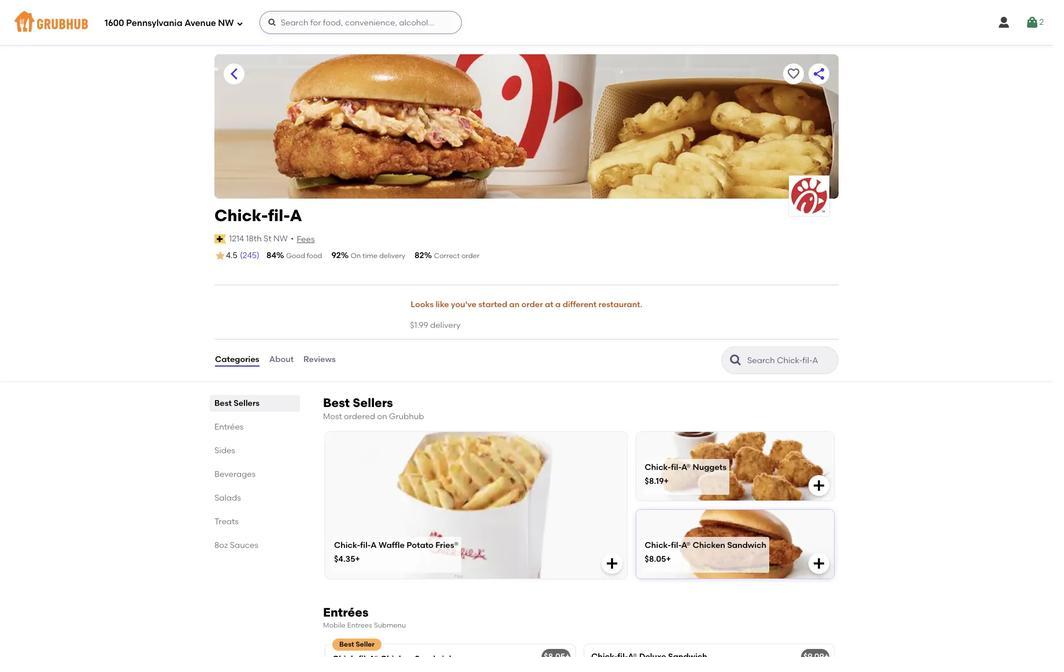 Task type: locate. For each thing, give the bounding box(es) containing it.
reviews button
[[303, 340, 336, 381]]

2 button
[[1026, 12, 1044, 33]]

4.5
[[226, 251, 238, 261]]

1214
[[229, 234, 244, 244]]

sellers up entrées tab
[[234, 399, 260, 408]]

chick- for chick-fil-a® chicken sandwich $8.05 +
[[645, 541, 671, 551]]

ordered
[[344, 412, 375, 422]]

+
[[664, 477, 669, 487], [355, 555, 360, 565], [666, 555, 671, 565]]

sauces
[[230, 541, 258, 551]]

chick- inside chick-fil-a® nuggets $8.19 +
[[645, 463, 671, 473]]

fil- inside chick-fil-a waffle potato fries® $4.35 +
[[360, 541, 371, 551]]

1 vertical spatial delivery
[[430, 321, 461, 331]]

fil- left nuggets
[[671, 463, 681, 473]]

mobile
[[323, 622, 346, 630]]

search icon image
[[729, 354, 743, 367]]

entrées up sides
[[214, 422, 244, 432]]

best for best sellers
[[214, 399, 232, 408]]

waffle
[[379, 541, 405, 551]]

nw right the avenue
[[218, 18, 234, 28]]

best inside best sellers most ordered on grubhub
[[323, 396, 350, 410]]

best left seller
[[339, 641, 354, 649]]

sellers inside best sellers most ordered on grubhub
[[353, 396, 393, 410]]

1214 18th st nw
[[229, 234, 288, 244]]

a inside chick-fil-a waffle potato fries® $4.35 +
[[371, 541, 377, 551]]

0 horizontal spatial a
[[290, 206, 302, 225]]

a® inside the chick-fil-a® chicken sandwich $8.05 +
[[681, 541, 691, 551]]

sellers for best sellers most ordered on grubhub
[[353, 396, 393, 410]]

1 horizontal spatial sellers
[[353, 396, 393, 410]]

chick- inside the chick-fil-a® chicken sandwich $8.05 +
[[645, 541, 671, 551]]

1 vertical spatial a
[[371, 541, 377, 551]]

fil-
[[268, 206, 290, 225], [671, 463, 681, 473], [360, 541, 371, 551], [671, 541, 681, 551]]

a
[[555, 300, 561, 310]]

fil- left chicken
[[671, 541, 681, 551]]

correct order
[[434, 252, 480, 260]]

nuggets
[[693, 463, 727, 473]]

1 a® from the top
[[681, 463, 691, 473]]

good food
[[286, 252, 322, 260]]

nw inside button
[[273, 234, 288, 244]]

entrées up mobile
[[323, 606, 369, 620]]

2
[[1039, 17, 1044, 27]]

chick-
[[214, 206, 268, 225], [645, 463, 671, 473], [334, 541, 360, 551], [645, 541, 671, 551]]

$1.99
[[410, 321, 428, 331]]

sellers for best sellers
[[234, 399, 260, 408]]

entrées for entrées
[[214, 422, 244, 432]]

a® left nuggets
[[681, 463, 691, 473]]

order right correct
[[462, 252, 480, 260]]

sides tab
[[214, 445, 295, 457]]

chick- inside chick-fil-a waffle potato fries® $4.35 +
[[334, 541, 360, 551]]

best up entrées tab
[[214, 399, 232, 408]]

entrées for entrées mobile entrees submenu
[[323, 606, 369, 620]]

categories
[[215, 355, 259, 365]]

0 vertical spatial entrées
[[214, 422, 244, 432]]

chick- up 1214 on the top
[[214, 206, 268, 225]]

order
[[462, 252, 480, 260], [522, 300, 543, 310]]

delivery right time
[[379, 252, 405, 260]]

8oz sauces tab
[[214, 540, 295, 552]]

entrées inside the entrées mobile entrees submenu
[[323, 606, 369, 620]]

nw inside main navigation navigation
[[218, 18, 234, 28]]

best
[[323, 396, 350, 410], [214, 399, 232, 408], [339, 641, 354, 649]]

1 horizontal spatial order
[[522, 300, 543, 310]]

a up •
[[290, 206, 302, 225]]

1 vertical spatial order
[[522, 300, 543, 310]]

a
[[290, 206, 302, 225], [371, 541, 377, 551]]

nw for 1600 pennsylvania avenue nw
[[218, 18, 234, 28]]

Search Chick-fil-A search field
[[746, 355, 835, 366]]

restaurant.
[[599, 300, 642, 310]]

0 horizontal spatial entrées
[[214, 422, 244, 432]]

1 horizontal spatial delivery
[[430, 321, 461, 331]]

1 horizontal spatial entrées
[[323, 606, 369, 620]]

sellers inside tab
[[234, 399, 260, 408]]

order inside looks like you've started an order at a different restaurant. button
[[522, 300, 543, 310]]

fil- for chick-fil-a® chicken sandwich $8.05 +
[[671, 541, 681, 551]]

0 vertical spatial a
[[290, 206, 302, 225]]

fil- up st
[[268, 206, 290, 225]]

fil- for chick-fil-a
[[268, 206, 290, 225]]

beverages tab
[[214, 469, 295, 481]]

(245)
[[240, 251, 260, 261]]

beverages
[[214, 470, 256, 480]]

caret left icon image
[[227, 67, 241, 81]]

treats
[[214, 517, 239, 527]]

1 vertical spatial entrées
[[323, 606, 369, 620]]

sellers
[[353, 396, 393, 410], [234, 399, 260, 408]]

8oz
[[214, 541, 228, 551]]

most
[[323, 412, 342, 422]]

a for chick-fil-a
[[290, 206, 302, 225]]

grubhub
[[389, 412, 424, 422]]

chick- up $8.19
[[645, 463, 671, 473]]

chick-fil-a waffle potato fries® $4.35 +
[[334, 541, 459, 565]]

delivery down like at the left top of the page
[[430, 321, 461, 331]]

on
[[351, 252, 361, 260]]

a® for nuggets
[[681, 463, 691, 473]]

a® left chicken
[[681, 541, 691, 551]]

reviews
[[304, 355, 336, 365]]

nw
[[218, 18, 234, 28], [273, 234, 288, 244]]

order left 'at'
[[522, 300, 543, 310]]

entrées
[[214, 422, 244, 432], [323, 606, 369, 620]]

chick- up the $4.35 at the left of the page
[[334, 541, 360, 551]]

0 vertical spatial nw
[[218, 18, 234, 28]]

92
[[331, 251, 341, 261]]

a®
[[681, 463, 691, 473], [681, 541, 691, 551]]

a left waffle
[[371, 541, 377, 551]]

seller
[[356, 641, 375, 649]]

entrées mobile entrees submenu
[[323, 606, 406, 630]]

fil- inside chick-fil-a® nuggets $8.19 +
[[671, 463, 681, 473]]

1 horizontal spatial nw
[[273, 234, 288, 244]]

looks like you've started an order at a different restaurant. button
[[410, 293, 643, 318]]

potato
[[407, 541, 434, 551]]

1 vertical spatial a®
[[681, 541, 691, 551]]

chick-fil-a® chicken sandwich $8.05 +
[[645, 541, 766, 565]]

+ inside the chick-fil-a® chicken sandwich $8.05 +
[[666, 555, 671, 565]]

save this restaurant button
[[783, 64, 804, 84]]

fil- inside the chick-fil-a® chicken sandwich $8.05 +
[[671, 541, 681, 551]]

chick- up $8.05
[[645, 541, 671, 551]]

0 horizontal spatial order
[[462, 252, 480, 260]]

best inside button
[[339, 641, 354, 649]]

2 a® from the top
[[681, 541, 691, 551]]

you've
[[451, 300, 477, 310]]

0 horizontal spatial nw
[[218, 18, 234, 28]]

svg image
[[1026, 16, 1039, 29], [267, 18, 277, 27], [605, 557, 619, 571]]

entrées inside tab
[[214, 422, 244, 432]]

categories button
[[214, 340, 260, 381]]

chick- for chick-fil-a® nuggets $8.19 +
[[645, 463, 671, 473]]

fil- left waffle
[[360, 541, 371, 551]]

a® inside chick-fil-a® nuggets $8.19 +
[[681, 463, 691, 473]]

1 vertical spatial nw
[[273, 234, 288, 244]]

0 vertical spatial delivery
[[379, 252, 405, 260]]

$8.05
[[645, 555, 666, 565]]

delivery
[[379, 252, 405, 260], [430, 321, 461, 331]]

1 horizontal spatial a
[[371, 541, 377, 551]]

2 horizontal spatial svg image
[[1026, 16, 1039, 29]]

82
[[415, 251, 424, 261]]

best up most
[[323, 396, 350, 410]]

sides
[[214, 446, 235, 456]]

0 horizontal spatial sellers
[[234, 399, 260, 408]]

0 vertical spatial a®
[[681, 463, 691, 473]]

nw left •
[[273, 234, 288, 244]]

sellers up on
[[353, 396, 393, 410]]

save this restaurant image
[[787, 67, 801, 81]]

best inside tab
[[214, 399, 232, 408]]

svg image
[[997, 16, 1011, 29], [236, 20, 243, 27], [812, 479, 826, 493], [812, 557, 826, 571]]

pennsylvania
[[126, 18, 182, 28]]



Task type: vqa. For each thing, say whether or not it's contained in the screenshot.


Task type: describe. For each thing, give the bounding box(es) containing it.
18th
[[246, 234, 262, 244]]

0 horizontal spatial svg image
[[267, 18, 277, 27]]

salads tab
[[214, 492, 295, 504]]

share icon image
[[812, 67, 826, 81]]

entrées tab
[[214, 421, 295, 433]]

1600
[[105, 18, 124, 28]]

star icon image
[[214, 250, 226, 262]]

chick- for chick-fil-a waffle potato fries® $4.35 +
[[334, 541, 360, 551]]

$1.99 delivery
[[410, 321, 461, 331]]

chick-fil-a® chicken sandwich image
[[488, 645, 575, 658]]

food
[[307, 252, 322, 260]]

correct
[[434, 252, 460, 260]]

time
[[362, 252, 378, 260]]

fees
[[297, 235, 315, 244]]

fries®
[[436, 541, 459, 551]]

fees button
[[296, 233, 315, 246]]

best for best sellers most ordered on grubhub
[[323, 396, 350, 410]]

•
[[291, 234, 294, 244]]

• fees
[[291, 234, 315, 244]]

nw for 1214 18th st nw
[[273, 234, 288, 244]]

looks like you've started an order at a different restaurant.
[[411, 300, 642, 310]]

1600 pennsylvania avenue nw
[[105, 18, 234, 28]]

chick-fil-a
[[214, 206, 302, 225]]

1 horizontal spatial svg image
[[605, 557, 619, 571]]

different
[[563, 300, 597, 310]]

best sellers tab
[[214, 397, 295, 410]]

at
[[545, 300, 553, 310]]

84
[[266, 251, 276, 261]]

chick- for chick-fil-a
[[214, 206, 268, 225]]

avenue
[[185, 18, 216, 28]]

Search for food, convenience, alcohol... search field
[[259, 11, 462, 34]]

subscription pass image
[[214, 235, 226, 244]]

main navigation navigation
[[0, 0, 1053, 45]]

+ inside chick-fil-a waffle potato fries® $4.35 +
[[355, 555, 360, 565]]

svg image inside 2 button
[[1026, 16, 1039, 29]]

an
[[509, 300, 520, 310]]

best seller
[[339, 641, 375, 649]]

treats tab
[[214, 516, 295, 528]]

$8.19
[[645, 477, 664, 487]]

chick-fil-a logo image
[[789, 176, 829, 216]]

on
[[377, 412, 387, 422]]

fil- for chick-fil-a® nuggets $8.19 +
[[671, 463, 681, 473]]

entrees
[[347, 622, 372, 630]]

on time delivery
[[351, 252, 405, 260]]

about
[[269, 355, 294, 365]]

st
[[264, 234, 271, 244]]

0 horizontal spatial delivery
[[379, 252, 405, 260]]

salads
[[214, 493, 241, 503]]

best sellers most ordered on grubhub
[[323, 396, 424, 422]]

8oz sauces
[[214, 541, 258, 551]]

best sellers
[[214, 399, 260, 408]]

chick-fil-a® deluxe sandwich image
[[747, 645, 834, 658]]

about button
[[269, 340, 294, 381]]

submenu
[[374, 622, 406, 630]]

best seller button
[[325, 639, 575, 658]]

good
[[286, 252, 305, 260]]

a for chick-fil-a waffle potato fries® $4.35 +
[[371, 541, 377, 551]]

sandwich
[[727, 541, 766, 551]]

$4.35
[[334, 555, 355, 565]]

fil- for chick-fil-a waffle potato fries® $4.35 +
[[360, 541, 371, 551]]

like
[[436, 300, 449, 310]]

started
[[478, 300, 507, 310]]

+ inside chick-fil-a® nuggets $8.19 +
[[664, 477, 669, 487]]

0 vertical spatial order
[[462, 252, 480, 260]]

chick-fil-a® nuggets $8.19 +
[[645, 463, 727, 487]]

a® for chicken
[[681, 541, 691, 551]]

looks
[[411, 300, 434, 310]]

chicken
[[693, 541, 725, 551]]

1214 18th st nw button
[[228, 233, 288, 246]]

best for best seller
[[339, 641, 354, 649]]



